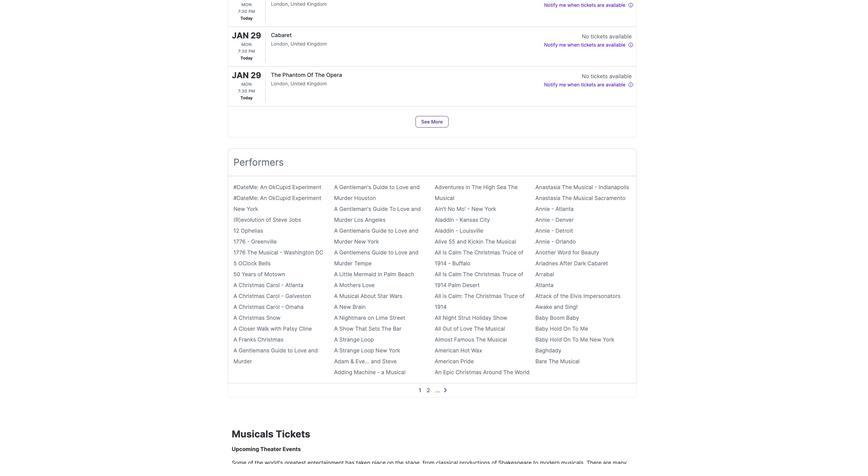 Task type: locate. For each thing, give the bounding box(es) containing it.
0 vertical spatial #dateme:
[[234, 184, 259, 191]]

0 vertical spatial american
[[435, 348, 459, 354]]

opera
[[326, 72, 342, 78]]

a for a gentleman's guide to love and murder los angeles
[[334, 206, 338, 213]]

all out of love the musical
[[435, 326, 505, 333]]

a christmas carol - omaha
[[234, 304, 304, 311]]

experiment inside #dateme: an okcupid experiment new york
[[292, 195, 322, 202]]

1 vertical spatial carol
[[266, 293, 280, 300]]

1 london, from the top
[[271, 1, 289, 7]]

events
[[283, 446, 301, 453]]

ain't no mo' - new york
[[435, 206, 496, 213]]

0 vertical spatial gentlemans
[[340, 228, 370, 234]]

guide up houston
[[373, 184, 388, 191]]

okcupid up "#dateme: an okcupid experiment new york" link
[[269, 184, 291, 191]]

the down desert
[[465, 293, 475, 300]]

3 pm from the top
[[249, 89, 255, 94]]

2 vertical spatial notify
[[544, 82, 558, 88]]

3 notify from the top
[[544, 82, 558, 88]]

to for tempe
[[389, 249, 394, 256]]

guide inside a gentleman's guide to love and murder los angeles
[[373, 206, 388, 213]]

1 are from the top
[[598, 2, 605, 8]]

a inside a gentlemans guide to love and murder
[[234, 348, 237, 354]]

an up "#dateme: an okcupid experiment new york" link
[[260, 184, 267, 191]]

annie down annie - denver
[[536, 228, 550, 234]]

1 no tickets available from the top
[[582, 33, 632, 40]]

1 pm from the top
[[249, 9, 255, 14]]

1914 inside all is calm the christmas truce of 1914 - buffalo
[[435, 260, 447, 267]]

1 vertical spatial united
[[291, 41, 306, 47]]

louisville
[[460, 228, 484, 234]]

1 vertical spatial london,
[[271, 41, 289, 47]]

2 strange from the top
[[340, 348, 360, 354]]

love inside a gentlemans guide to love and murder
[[294, 348, 307, 354]]

0 vertical spatial loop
[[361, 337, 374, 344]]

a for a closer walk with patsy cline
[[234, 326, 237, 333]]

strange
[[340, 337, 360, 344], [340, 348, 360, 354]]

0 horizontal spatial show
[[340, 326, 354, 333]]

3 london, from the top
[[271, 81, 289, 87]]

carol
[[266, 282, 280, 289], [266, 293, 280, 300], [266, 304, 280, 311]]

mon for the
[[242, 82, 252, 87]]

adventures in the high sea the musical link
[[435, 184, 518, 202]]

1 united from the top
[[291, 1, 306, 7]]

2 hold from the top
[[550, 337, 562, 344]]

1 horizontal spatial steve
[[382, 359, 397, 365]]

strange for a strange loop new york
[[340, 348, 360, 354]]

1 vertical spatial #dateme:
[[234, 195, 259, 202]]

baghdady link
[[536, 348, 562, 354]]

carol up snow at the left bottom
[[266, 304, 280, 311]]

awake and sing!
[[536, 304, 578, 311]]

1 vertical spatial no tickets available
[[582, 73, 632, 80]]

notify for the
[[544, 82, 558, 88]]

1 on from the top
[[564, 326, 571, 333]]

strange down that
[[340, 337, 360, 344]]

sets
[[369, 326, 380, 333]]

0 vertical spatial 29
[[251, 31, 261, 41]]

of left another
[[518, 249, 524, 256]]

50 years of motown link
[[234, 271, 285, 278]]

calm inside all is calm the christmas truce of 1914 - buffalo
[[449, 249, 462, 256]]

hold down baby hold on to me
[[550, 337, 562, 344]]

the inside all is calm the christmas truce of 1914 - buffalo
[[463, 249, 473, 256]]

love for a gentleman's guide to love and murder houston
[[396, 184, 409, 191]]

baby down the awake
[[536, 315, 549, 322]]

to for and
[[390, 206, 396, 213]]

is up 'is'
[[443, 271, 447, 278]]

tickets
[[276, 429, 310, 441]]

- down aladdin - kansas city
[[456, 228, 458, 234]]

3 notify me when tickets are available button from the top
[[544, 80, 634, 89]]

1 tooltip image from the top
[[628, 2, 634, 8]]

2 vertical spatial carol
[[266, 304, 280, 311]]

1914 up 'is'
[[435, 282, 447, 289]]

york inside #dateme: an okcupid experiment new york
[[247, 206, 258, 213]]

hold down baby boom baby link
[[550, 326, 562, 333]]

1 1776 from the top
[[234, 239, 246, 245]]

0 vertical spatial today
[[241, 16, 253, 21]]

1 7:30 from the top
[[238, 9, 247, 14]]

franks
[[239, 337, 256, 344]]

1 experiment from the top
[[292, 184, 322, 191]]

2 annie from the top
[[536, 217, 550, 224]]

guide inside a gentlemans guide to love and murder new york
[[372, 228, 387, 234]]

to for new
[[388, 228, 394, 234]]

(r)evolution of steve jobs link
[[234, 217, 301, 224]]

guide down angeles
[[372, 228, 387, 234]]

1 jan from the top
[[232, 31, 249, 41]]

snow
[[266, 315, 281, 322]]

2 vertical spatial mon
[[242, 82, 252, 87]]

carol for omaha
[[266, 304, 280, 311]]

christmas up "a christmas snow"
[[239, 304, 265, 311]]

experiment up jobs
[[292, 195, 322, 202]]

arrabal
[[536, 271, 554, 278]]

show down nightmare
[[340, 326, 354, 333]]

2 carol from the top
[[266, 293, 280, 300]]

2 vertical spatial 1914
[[435, 304, 447, 311]]

galveston
[[285, 293, 311, 300]]

christmas down kickin
[[475, 249, 501, 256]]

aladdin - kansas city
[[435, 217, 490, 224]]

1 anastasia from the top
[[536, 184, 561, 191]]

me up 'baby hold on to me new york' link
[[580, 326, 588, 333]]

murder down franks
[[234, 359, 252, 365]]

experiment
[[292, 184, 322, 191], [292, 195, 322, 202]]

palm left the beach
[[384, 271, 397, 278]]

the right the sea at the top of the page
[[508, 184, 518, 191]]

5 all from the top
[[435, 326, 441, 333]]

3 notify me when tickets are available from the top
[[544, 82, 626, 88]]

2 pm from the top
[[249, 49, 255, 54]]

12
[[234, 228, 239, 234]]

0 vertical spatial gentleman's
[[340, 184, 372, 191]]

that
[[355, 326, 367, 333]]

gentlemans inside a gentlemans guide to love and murder
[[239, 348, 270, 354]]

1914 for palm
[[435, 282, 447, 289]]

the phantom of the opera london, united kingdom
[[271, 72, 342, 87]]

mon 7:30 pm today
[[238, 2, 255, 21]]

bare the musical link
[[536, 359, 580, 365]]

1 vertical spatial strange
[[340, 348, 360, 354]]

tooltip image for the
[[628, 82, 634, 88]]

1 vertical spatial jan
[[232, 71, 249, 80]]

3 all from the top
[[435, 293, 441, 300]]

on up 'baby hold on to me new york' link
[[564, 326, 571, 333]]

united inside cabaret london, united kingdom
[[291, 41, 306, 47]]

4 all from the top
[[435, 315, 441, 322]]

- left the a
[[377, 369, 380, 376]]

(r)evolution
[[234, 217, 264, 224]]

1 vertical spatial kingdom
[[307, 41, 327, 47]]

a closer walk with patsy cline
[[234, 326, 312, 333]]

palm up the calm:
[[449, 282, 461, 289]]

anastasia the musical - indianapolis link
[[536, 184, 630, 191]]

2 american from the top
[[435, 359, 459, 365]]

1 vertical spatial jan 29 mon 7:30 pm today
[[232, 71, 261, 101]]

2 tooltip image from the top
[[628, 42, 634, 48]]

2 united from the top
[[291, 41, 306, 47]]

2 #dateme: from the top
[[234, 195, 259, 202]]

a for a show that sets the bar
[[334, 326, 338, 333]]

0 vertical spatial in
[[466, 184, 471, 191]]

guide up angeles
[[373, 206, 388, 213]]

annie for annie - orlando
[[536, 239, 550, 245]]

1 horizontal spatial palm
[[449, 282, 461, 289]]

50
[[234, 271, 240, 278]]

awake and sing! link
[[536, 304, 578, 311]]

christmas up closer
[[239, 315, 265, 322]]

all down alive in the right of the page
[[435, 249, 441, 256]]

gentlemans for a gentlemans guide to love and murder
[[239, 348, 270, 354]]

murder up gentlemens
[[334, 239, 353, 245]]

calm:
[[448, 293, 463, 300]]

1 gentleman's from the top
[[340, 184, 372, 191]]

hold for baby hold on to me
[[550, 326, 562, 333]]

2 notify me when tickets are available button from the top
[[544, 41, 634, 49]]

jan
[[232, 31, 249, 41], [232, 71, 249, 80]]

hold for baby hold on to me new york
[[550, 337, 562, 344]]

guide down a gentlemans guide to love and murder new york link
[[372, 249, 387, 256]]

to up baby hold on to me new york
[[573, 326, 579, 333]]

1 vertical spatial palm
[[449, 282, 461, 289]]

0 vertical spatial london,
[[271, 1, 289, 7]]

all for all is calm: the christmas truce of 1914
[[435, 293, 441, 300]]

strange up &
[[340, 348, 360, 354]]

1 vertical spatial steve
[[382, 359, 397, 365]]

2 anastasia from the top
[[536, 195, 561, 202]]

0 vertical spatial when
[[568, 2, 580, 8]]

baby down baby boom baby link
[[536, 326, 549, 333]]

1914 left buffalo
[[435, 260, 447, 267]]

love for a gentlemans guide to love and murder new york
[[395, 228, 408, 234]]

0 horizontal spatial cabaret
[[271, 32, 292, 39]]

is inside all is calm the christmas truce of 1914 palm desert
[[443, 271, 447, 278]]

all left 'is'
[[435, 293, 441, 300]]

all for all night strut holiday show
[[435, 315, 441, 322]]

0 vertical spatial no tickets available
[[582, 33, 632, 40]]

baby down sing!
[[567, 315, 579, 322]]

1 vertical spatial notify
[[544, 42, 558, 48]]

1 vertical spatial 1776
[[234, 249, 246, 256]]

wars
[[390, 293, 403, 300]]

famous
[[454, 337, 475, 344]]

high
[[483, 184, 495, 191]]

love inside a gentleman's guide to love and murder houston
[[396, 184, 409, 191]]

all is calm: the christmas truce of 1914 link
[[435, 293, 525, 311]]

0 vertical spatial are
[[598, 2, 605, 8]]

christmas down all is calm the christmas truce of 1914 palm desert link
[[476, 293, 502, 300]]

atlanta up the denver
[[556, 206, 574, 213]]

2 jan 29 mon 7:30 pm today from the top
[[232, 71, 261, 101]]

an down #dateme: an okcupid experiment
[[260, 195, 267, 202]]

gentleman's inside a gentleman's guide to love and murder los angeles
[[340, 206, 372, 213]]

baby for baby hold on to me new york
[[536, 337, 549, 344]]

1 vertical spatial gentleman's
[[340, 206, 372, 213]]

2 notify me when tickets are available from the top
[[544, 42, 626, 48]]

okcupid inside #dateme: an okcupid experiment new york
[[269, 195, 291, 202]]

calm inside all is calm the christmas truce of 1914 palm desert
[[449, 271, 462, 278]]

truce inside all is calm: the christmas truce of 1914
[[504, 293, 518, 300]]

3 mon from the top
[[242, 82, 252, 87]]

guide inside a gentleman's guide to love and murder houston
[[373, 184, 388, 191]]

all left night
[[435, 315, 441, 322]]

annie up annie - denver
[[536, 206, 550, 213]]

the left world
[[504, 369, 513, 376]]

to down baby hold on to me link at the bottom right of page
[[573, 337, 579, 344]]

see
[[421, 119, 430, 125]]

upcoming
[[232, 446, 259, 453]]

1 notify me when tickets are available from the top
[[544, 2, 626, 8]]

gentlemans down a franks christmas "link"
[[239, 348, 270, 354]]

aladdin - louisville link
[[435, 228, 484, 234]]

2 vertical spatial are
[[598, 82, 605, 88]]

3 are from the top
[[598, 82, 605, 88]]

3 kingdom from the top
[[307, 81, 327, 87]]

is inside all is calm the christmas truce of 1914 - buffalo
[[443, 249, 447, 256]]

a gentleman's guide to love and murder los angeles link
[[334, 206, 421, 224]]

0 vertical spatial mon
[[242, 2, 252, 7]]

1 loop from the top
[[361, 337, 374, 344]]

1 is from the top
[[443, 249, 447, 256]]

baby hold on to me new york link
[[536, 337, 615, 344]]

is down alive in the right of the page
[[443, 249, 447, 256]]

2 vertical spatial pm
[[249, 89, 255, 94]]

1 calm from the top
[[449, 249, 462, 256]]

atlanta link
[[536, 282, 554, 289]]

to down a gentleman's guide to love and murder los angeles "link"
[[388, 228, 394, 234]]

attack of the elvis impersonators link
[[536, 293, 621, 300]]

1776 the musical - washington dc link
[[234, 249, 324, 256]]

2 aladdin from the top
[[435, 228, 454, 234]]

a inside a gentlemans guide to love and murder new york
[[334, 228, 338, 234]]

an for #dateme: an okcupid experiment
[[260, 184, 267, 191]]

2 vertical spatial 7:30
[[238, 89, 247, 94]]

baby up baghdady link
[[536, 337, 549, 344]]

nightmare
[[340, 315, 366, 322]]

0 vertical spatial strange
[[340, 337, 360, 344]]

1 vertical spatial pm
[[249, 49, 255, 54]]

guide for los
[[373, 206, 388, 213]]

2 are from the top
[[598, 42, 605, 48]]

is for -
[[443, 249, 447, 256]]

me for the
[[559, 82, 566, 88]]

1 1914 from the top
[[435, 260, 447, 267]]

1 when from the top
[[568, 2, 580, 8]]

murder inside a gentleman's guide to love and murder houston
[[334, 195, 353, 202]]

carol for galveston
[[266, 293, 280, 300]]

to inside a gentleman's guide to love and murder houston
[[390, 184, 395, 191]]

3 me from the top
[[559, 82, 566, 88]]

annie
[[536, 206, 550, 213], [536, 217, 550, 224], [536, 228, 550, 234], [536, 239, 550, 245]]

christmas inside all is calm the christmas truce of 1914 - buffalo
[[475, 249, 501, 256]]

american up the epic
[[435, 359, 459, 365]]

0 vertical spatial experiment
[[292, 184, 322, 191]]

mon
[[242, 2, 252, 7], [242, 42, 252, 47], [242, 82, 252, 87]]

1 horizontal spatial show
[[493, 315, 508, 322]]

loop down a show that sets the bar link
[[361, 337, 374, 344]]

3 united from the top
[[291, 81, 306, 87]]

1 hold from the top
[[550, 326, 562, 333]]

2 jan from the top
[[232, 71, 249, 80]]

1776 for 1776 the musical - washington dc
[[234, 249, 246, 256]]

on down baby hold on to me link at the bottom right of page
[[564, 337, 571, 344]]

jan for the
[[232, 71, 249, 80]]

1 me from the top
[[559, 2, 566, 8]]

1776 for 1776 - greenville
[[234, 239, 246, 245]]

0 vertical spatial notify
[[544, 2, 558, 8]]

all left out
[[435, 326, 441, 333]]

pm inside mon 7:30 pm today
[[249, 9, 255, 14]]

2 29 from the top
[[251, 71, 261, 80]]

when for kingdom
[[568, 42, 580, 48]]

1 annie from the top
[[536, 206, 550, 213]]

0 vertical spatial jan 29 mon 7:30 pm today
[[232, 31, 261, 61]]

annie up annie - detroit link
[[536, 217, 550, 224]]

baby for baby hold on to me
[[536, 326, 549, 333]]

1 notify me when tickets are available button from the top
[[544, 1, 634, 9]]

a for a franks christmas
[[234, 337, 237, 344]]

1 vertical spatial no
[[582, 73, 589, 80]]

united inside the phantom of the opera london, united kingdom
[[291, 81, 306, 87]]

london, inside cabaret london, united kingdom
[[271, 41, 289, 47]]

1 vertical spatial 7:30
[[238, 49, 247, 54]]

#dateme: for #dateme: an okcupid experiment new york
[[234, 195, 259, 202]]

0 vertical spatial notify me when tickets are available
[[544, 2, 626, 8]]

3 carol from the top
[[266, 304, 280, 311]]

gentlemans inside a gentlemans guide to love and murder new york
[[340, 228, 370, 234]]

#dateme: an okcupid experiment new york
[[234, 195, 322, 213]]

0 vertical spatial okcupid
[[269, 184, 291, 191]]

american for american pride
[[435, 359, 459, 365]]

the right kickin
[[485, 239, 495, 245]]

0 vertical spatial to
[[390, 206, 396, 213]]

murder for a gentleman's guide to love and murder los angeles
[[334, 217, 353, 224]]

1 vertical spatial show
[[340, 326, 354, 333]]

new inside #dateme: an okcupid experiment new york
[[234, 206, 245, 213]]

1914 for -
[[435, 260, 447, 267]]

murder up little
[[334, 260, 353, 267]]

murder left houston
[[334, 195, 353, 202]]

in right mermaid
[[378, 271, 382, 278]]

2 1776 from the top
[[234, 249, 246, 256]]

truce inside all is calm the christmas truce of 1914 - buffalo
[[502, 249, 517, 256]]

3 when from the top
[[568, 82, 580, 88]]

0 vertical spatial 1776
[[234, 239, 246, 245]]

2 all from the top
[[435, 271, 441, 278]]

2 vertical spatial to
[[573, 337, 579, 344]]

2 gentleman's from the top
[[340, 206, 372, 213]]

to down a gentlemans guide to love and murder new york link
[[389, 249, 394, 256]]

1 okcupid from the top
[[269, 184, 291, 191]]

a christmas snow
[[234, 315, 281, 322]]

2 is from the top
[[443, 271, 447, 278]]

notify me when tickets are available button for kingdom
[[544, 41, 634, 49]]

murder inside a gentlemans guide to love and murder new york
[[334, 239, 353, 245]]

2 me from the top
[[580, 337, 588, 344]]

2 calm from the top
[[449, 271, 462, 278]]

2 7:30 from the top
[[238, 49, 247, 54]]

of down #dateme: an okcupid experiment new york
[[266, 217, 271, 224]]

1 jan 29 mon 7:30 pm today from the top
[[232, 31, 261, 61]]

to inside a gentleman's guide to love and murder los angeles
[[390, 206, 396, 213]]

me for kingdom
[[559, 42, 566, 48]]

calm down 55 at the bottom of page
[[449, 249, 462, 256]]

tooltip image
[[628, 2, 634, 8], [628, 42, 634, 48], [628, 82, 634, 88]]

holiday
[[472, 315, 492, 322]]

- inside all is calm the christmas truce of 1914 - buffalo
[[449, 260, 451, 267]]

0 vertical spatial on
[[564, 326, 571, 333]]

3 annie from the top
[[536, 228, 550, 234]]

notify for kingdom
[[544, 42, 558, 48]]

1 vertical spatial me
[[559, 42, 566, 48]]

2 vertical spatial notify me when tickets are available
[[544, 82, 626, 88]]

experiment up #dateme: an okcupid experiment new york
[[292, 184, 322, 191]]

love for a gentlemans guide to love and murder
[[294, 348, 307, 354]]

and inside a gentleman's guide to love and murder houston
[[410, 184, 420, 191]]

to up a gentleman's guide to love and murder los angeles
[[390, 184, 395, 191]]

1 29 from the top
[[251, 31, 261, 41]]

29 for cabaret
[[251, 31, 261, 41]]

2 vertical spatial no
[[448, 206, 455, 213]]

a gentlemans guide to love and murder new york
[[334, 228, 419, 245]]

christmas down years
[[239, 282, 265, 289]]

a for a christmas carol - galveston
[[234, 293, 237, 300]]

aladdin for aladdin - louisville
[[435, 228, 454, 234]]

love inside the a gentlemens guide to love and murder tempe
[[395, 249, 408, 256]]

1 me from the top
[[580, 326, 588, 333]]

a inside the a gentlemens guide to love and murder tempe
[[334, 249, 338, 256]]

0 vertical spatial show
[[493, 315, 508, 322]]

to inside a gentlemans guide to love and murder
[[288, 348, 293, 354]]

murder inside a gentleman's guide to love and murder los angeles
[[334, 217, 353, 224]]

of inside all is calm the christmas truce of 1914 palm desert
[[518, 271, 524, 278]]

guide inside the a gentlemens guide to love and murder tempe
[[372, 249, 387, 256]]

when for the
[[568, 82, 580, 88]]

0 vertical spatial steve
[[273, 217, 287, 224]]

4 annie from the top
[[536, 239, 550, 245]]

christmas down pride
[[456, 369, 482, 376]]

1776 down 12
[[234, 239, 246, 245]]

desert
[[463, 282, 480, 289]]

a musical about star wars
[[334, 293, 403, 300]]

truce inside all is calm the christmas truce of 1914 palm desert
[[502, 271, 517, 278]]

annie for annie - denver
[[536, 217, 550, 224]]

baby boom baby
[[536, 315, 579, 322]]

annie up another
[[536, 239, 550, 245]]

1 vertical spatial notify me when tickets are available button
[[544, 41, 634, 49]]

1 vertical spatial hold
[[550, 337, 562, 344]]

of right years
[[258, 271, 263, 278]]

to inside the a gentlemens guide to love and murder tempe
[[389, 249, 394, 256]]

- down 12 ophelias
[[247, 239, 250, 245]]

okcupid for #dateme: an okcupid experiment new york
[[269, 195, 291, 202]]

aladdin down ain't
[[435, 217, 454, 224]]

after
[[560, 260, 573, 267]]

1 vertical spatial experiment
[[292, 195, 322, 202]]

is for palm
[[443, 271, 447, 278]]

an left the epic
[[435, 369, 442, 376]]

murder inside the a gentlemens guide to love and murder tempe
[[334, 260, 353, 267]]

ariadnes
[[536, 260, 558, 267]]

a inside a gentleman's guide to love and murder los angeles
[[334, 206, 338, 213]]

aladdin for aladdin - kansas city
[[435, 217, 454, 224]]

guide for houston
[[373, 184, 388, 191]]

0 vertical spatial calm
[[449, 249, 462, 256]]

2 experiment from the top
[[292, 195, 322, 202]]

1914 inside all is calm the christmas truce of 1914 palm desert
[[435, 282, 447, 289]]

jan 29 mon 7:30 pm today for cabaret
[[232, 31, 261, 61]]

a gentleman's guide to love and murder los angeles
[[334, 206, 421, 224]]

2 when from the top
[[568, 42, 580, 48]]

eve...
[[356, 359, 370, 365]]

today for the phantom of the opera
[[241, 95, 253, 101]]

all for all is calm the christmas truce of 1914 palm desert
[[435, 271, 441, 278]]

a inside a gentleman's guide to love and murder houston
[[334, 184, 338, 191]]

1 horizontal spatial in
[[466, 184, 471, 191]]

a for a christmas snow
[[234, 315, 237, 322]]

murder inside a gentlemans guide to love and murder
[[234, 359, 252, 365]]

a christmas carol - galveston link
[[234, 293, 311, 300]]

1 vertical spatial calm
[[449, 271, 462, 278]]

adding machine - a musical link
[[334, 369, 406, 376]]

cline
[[299, 326, 312, 333]]

1 vertical spatial cabaret
[[588, 260, 608, 267]]

and inside a gentleman's guide to love and murder los angeles
[[411, 206, 421, 213]]

to inside a gentlemans guide to love and murder new york
[[388, 228, 394, 234]]

in inside adventures in the high sea the musical
[[466, 184, 471, 191]]

anastasia for anastasia the musical - indianapolis
[[536, 184, 561, 191]]

2 1914 from the top
[[435, 282, 447, 289]]

annie - denver link
[[536, 217, 574, 224]]

lime
[[376, 315, 388, 322]]

about
[[361, 293, 376, 300]]

2 okcupid from the top
[[269, 195, 291, 202]]

no
[[582, 33, 589, 40], [582, 73, 589, 80], [448, 206, 455, 213]]

a nightmare on lime street
[[334, 315, 405, 322]]

1 strange from the top
[[340, 337, 360, 344]]

okcupid for #dateme: an okcupid experiment
[[269, 184, 291, 191]]

2 vertical spatial when
[[568, 82, 580, 88]]

atlanta down arrabal link
[[536, 282, 554, 289]]

1 vertical spatial today
[[241, 56, 253, 61]]

2 today from the top
[[241, 56, 253, 61]]

me down baby hold on to me
[[580, 337, 588, 344]]

all inside all is calm the christmas truce of 1914 palm desert
[[435, 271, 441, 278]]

gentleman's up houston
[[340, 184, 372, 191]]

0 vertical spatial me
[[580, 326, 588, 333]]

0 horizontal spatial palm
[[384, 271, 397, 278]]

0 vertical spatial 1914
[[435, 260, 447, 267]]

orlando
[[556, 239, 576, 245]]

a gentlemans guide to love and murder new york link
[[334, 228, 419, 245]]

-
[[595, 184, 597, 191], [468, 206, 470, 213], [552, 206, 554, 213], [456, 217, 458, 224], [552, 217, 554, 224], [456, 228, 458, 234], [552, 228, 554, 234], [247, 239, 250, 245], [552, 239, 554, 245], [280, 249, 282, 256], [449, 260, 451, 267], [281, 282, 284, 289], [281, 293, 284, 300], [281, 304, 284, 311], [377, 369, 380, 376]]

1 american from the top
[[435, 348, 459, 354]]

sing!
[[565, 304, 578, 311]]

2 notify from the top
[[544, 42, 558, 48]]

3 today from the top
[[241, 95, 253, 101]]

1 horizontal spatial gentlemans
[[340, 228, 370, 234]]

steve left jobs
[[273, 217, 287, 224]]

christmas inside all is calm the christmas truce of 1914 palm desert
[[475, 271, 501, 278]]

gentleman's inside a gentleman's guide to love and murder houston
[[340, 184, 372, 191]]

steve up the a
[[382, 359, 397, 365]]

show right holiday
[[493, 315, 508, 322]]

1 carol from the top
[[266, 282, 280, 289]]

tickets for kingdom's the tooltip icon
[[581, 42, 596, 48]]

the up buffalo
[[463, 249, 473, 256]]

3 1914 from the top
[[435, 304, 447, 311]]

2 vertical spatial notify me when tickets are available button
[[544, 80, 634, 89]]

0 vertical spatial cabaret
[[271, 32, 292, 39]]

2 vertical spatial london,
[[271, 81, 289, 87]]

0 vertical spatial pm
[[249, 9, 255, 14]]

1 vertical spatial anastasia
[[536, 195, 561, 202]]

0 vertical spatial 7:30
[[238, 9, 247, 14]]

a for a gentlemens guide to love and murder tempe
[[334, 249, 338, 256]]

2 london, from the top
[[271, 41, 289, 47]]

2 me from the top
[[559, 42, 566, 48]]

1776 - greenville
[[234, 239, 277, 245]]

tickets for the tooltip icon related to the
[[581, 82, 596, 88]]

2 vertical spatial me
[[559, 82, 566, 88]]

baby boom baby link
[[536, 315, 579, 322]]

the inside all is calm the christmas truce of 1914 palm desert
[[463, 271, 473, 278]]

notify
[[544, 2, 558, 8], [544, 42, 558, 48], [544, 82, 558, 88]]

0 vertical spatial hold
[[550, 326, 562, 333]]

2 vertical spatial tooltip image
[[628, 82, 634, 88]]

a franks christmas link
[[234, 337, 284, 344]]

0 vertical spatial is
[[443, 249, 447, 256]]

1 aladdin from the top
[[435, 217, 454, 224]]

3 tooltip image from the top
[[628, 82, 634, 88]]

1 vertical spatial aladdin
[[435, 228, 454, 234]]

baby for baby boom baby
[[536, 315, 549, 322]]

0 horizontal spatial in
[[378, 271, 382, 278]]

wax
[[472, 348, 482, 354]]

all inside all is calm: the christmas truce of 1914
[[435, 293, 441, 300]]

beauty
[[582, 249, 599, 256]]

anastasia the musical - indianapolis
[[536, 184, 630, 191]]

american down almost
[[435, 348, 459, 354]]

0 vertical spatial kingdom
[[307, 1, 327, 7]]

1 today from the top
[[241, 16, 253, 21]]

guide down with
[[271, 348, 286, 354]]

1 vertical spatial okcupid
[[269, 195, 291, 202]]

- up aladdin - louisville
[[456, 217, 458, 224]]

1 vertical spatial gentlemans
[[239, 348, 270, 354]]

all inside all is calm the christmas truce of 1914 - buffalo
[[435, 249, 441, 256]]

of left attack
[[520, 293, 525, 300]]

show
[[493, 315, 508, 322], [340, 326, 354, 333]]

1 vertical spatial me
[[580, 337, 588, 344]]

musical
[[574, 184, 593, 191], [435, 195, 455, 202], [574, 195, 593, 202], [497, 239, 516, 245], [259, 249, 278, 256], [340, 293, 359, 300], [486, 326, 505, 333], [488, 337, 507, 344], [560, 359, 580, 365], [386, 369, 406, 376]]

2 kingdom from the top
[[307, 41, 327, 47]]

an inside #dateme: an okcupid experiment new york
[[260, 195, 267, 202]]

mermaid
[[354, 271, 376, 278]]

2 on from the top
[[564, 337, 571, 344]]

2 no tickets available from the top
[[582, 73, 632, 80]]

0 vertical spatial truce
[[502, 249, 517, 256]]

2 vertical spatial an
[[435, 369, 442, 376]]

2 loop from the top
[[361, 348, 374, 354]]

a for a gentlemans guide to love and murder
[[234, 348, 237, 354]]

1914 down 'is'
[[435, 304, 447, 311]]

0 vertical spatial carol
[[266, 282, 280, 289]]

guide for tempe
[[372, 249, 387, 256]]

of left the
[[554, 293, 559, 300]]

hot
[[461, 348, 470, 354]]

and inside a gentlemans guide to love and murder
[[308, 348, 318, 354]]

1 mon from the top
[[242, 2, 252, 7]]

0 vertical spatial united
[[291, 1, 306, 7]]

1 vertical spatial is
[[443, 271, 447, 278]]

2 mon from the top
[[242, 42, 252, 47]]

1
[[419, 387, 421, 394]]

murder left los
[[334, 217, 353, 224]]

1 notify from the top
[[544, 2, 558, 8]]

1 vertical spatial on
[[564, 337, 571, 344]]

- down annie - denver
[[552, 228, 554, 234]]

1 all from the top
[[435, 249, 441, 256]]

to down a gentleman's guide to love and murder houston
[[390, 206, 396, 213]]

3 7:30 from the top
[[238, 89, 247, 94]]

love inside a gentleman's guide to love and murder los angeles
[[398, 206, 410, 213]]

tickets for first the tooltip icon from the top of the page
[[581, 2, 596, 8]]

boom
[[550, 315, 565, 322]]

jan 29 mon 7:30 pm today
[[232, 31, 261, 61], [232, 71, 261, 101]]

1 #dateme: from the top
[[234, 184, 259, 191]]

gentlemans down los
[[340, 228, 370, 234]]

gentleman's up los
[[340, 206, 372, 213]]

1 vertical spatial are
[[598, 42, 605, 48]]

2 vertical spatial today
[[241, 95, 253, 101]]

another word for beauty link
[[536, 249, 599, 256]]

#dateme: inside #dateme: an okcupid experiment new york
[[234, 195, 259, 202]]

the
[[271, 72, 281, 78], [315, 72, 325, 78], [472, 184, 482, 191], [508, 184, 518, 191], [562, 184, 572, 191], [562, 195, 572, 202], [485, 239, 495, 245], [247, 249, 257, 256], [463, 249, 473, 256], [463, 271, 473, 278], [465, 293, 475, 300], [382, 326, 392, 333], [474, 326, 484, 333], [476, 337, 486, 344], [549, 359, 559, 365], [504, 369, 513, 376]]

love inside a gentlemans guide to love and murder new york
[[395, 228, 408, 234]]

1 vertical spatial 1914
[[435, 282, 447, 289]]



Task type: describe. For each thing, give the bounding box(es) containing it.
1 vertical spatial in
[[378, 271, 382, 278]]

beach
[[398, 271, 414, 278]]

ariadnes after dark cabaret
[[536, 260, 608, 267]]

mon for cabaret
[[242, 42, 252, 47]]

the left high
[[472, 184, 482, 191]]

a for a christmas carol - omaha
[[234, 304, 237, 311]]

#dateme: an okcupid experiment
[[234, 184, 322, 191]]

aladdin - louisville
[[435, 228, 484, 234]]

annie for annie - atlanta
[[536, 206, 550, 213]]

to for houston
[[390, 184, 395, 191]]

the up '5 oclock bells' link
[[247, 249, 257, 256]]

0 horizontal spatial steve
[[273, 217, 287, 224]]

the up wax at the bottom
[[476, 337, 486, 344]]

&
[[351, 359, 354, 365]]

annie - orlando
[[536, 239, 576, 245]]

arrabal link
[[536, 271, 554, 278]]

of right out
[[454, 326, 459, 333]]

a christmas snow link
[[234, 315, 281, 322]]

kickin
[[468, 239, 484, 245]]

a for a mothers love
[[334, 282, 338, 289]]

london, inside the phantom of the opera london, united kingdom
[[271, 81, 289, 87]]

adding
[[334, 369, 353, 376]]

the up annie - atlanta
[[562, 195, 572, 202]]

york inside a gentlemans guide to love and murder new york
[[368, 239, 379, 245]]

to for new
[[573, 337, 579, 344]]

a mothers love
[[334, 282, 375, 289]]

- up annie - denver link
[[552, 206, 554, 213]]

all is calm the christmas truce of 1914 - buffalo
[[435, 249, 524, 267]]

love for a gentleman's guide to love and murder los angeles
[[398, 206, 410, 213]]

out
[[443, 326, 452, 333]]

guide inside a gentlemans guide to love and murder
[[271, 348, 286, 354]]

adam
[[334, 359, 349, 365]]

almost
[[435, 337, 453, 344]]

strange for a strange loop
[[340, 337, 360, 344]]

patsy
[[283, 326, 298, 333]]

a christmas carol - galveston
[[234, 293, 311, 300]]

- left washington
[[280, 249, 282, 256]]

houston
[[354, 195, 376, 202]]

pm for the phantom of the opera
[[249, 89, 255, 94]]

an epic christmas around the world
[[435, 369, 530, 376]]

ophelias
[[241, 228, 263, 234]]

angeles
[[365, 217, 386, 224]]

a gentleman's guide to love and murder houston link
[[334, 184, 420, 202]]

are for kingdom
[[598, 42, 605, 48]]

jan for cabaret
[[232, 31, 249, 41]]

0 horizontal spatial atlanta
[[285, 282, 304, 289]]

baby hold on to me link
[[536, 326, 588, 333]]

- down annie - detroit link
[[552, 239, 554, 245]]

loop for a strange loop
[[361, 337, 374, 344]]

another
[[536, 249, 556, 256]]

a for a musical about star wars
[[334, 293, 338, 300]]

on
[[368, 315, 374, 322]]

the down holiday
[[474, 326, 484, 333]]

- left omaha
[[281, 304, 284, 311]]

gentleman's for houston
[[340, 184, 372, 191]]

attack
[[536, 293, 552, 300]]

murder for a gentleman's guide to love and murder houston
[[334, 195, 353, 202]]

1 vertical spatial to
[[573, 326, 579, 333]]

american pride
[[435, 359, 474, 365]]

and inside a gentlemans guide to love and murder new york
[[409, 228, 419, 234]]

notify me when tickets are available button for the
[[544, 80, 634, 89]]

tooltip image for kingdom
[[628, 42, 634, 48]]

no for kingdom
[[582, 33, 589, 40]]

christmas down a christmas carol - atlanta
[[239, 293, 265, 300]]

musical inside adventures in the high sea the musical
[[435, 195, 455, 202]]

all is calm the christmas truce of 1914 palm desert link
[[435, 271, 524, 289]]

murder for a gentlemans guide to love and murder
[[234, 359, 252, 365]]

a show that sets the bar
[[334, 326, 402, 333]]

1776 the musical - washington dc
[[234, 249, 324, 256]]

experiment for #dateme: an okcupid experiment new york
[[292, 195, 322, 202]]

on for baby hold on to me
[[564, 326, 571, 333]]

a gentleman's guide to love and murder houston
[[334, 184, 420, 202]]

pride
[[461, 359, 474, 365]]

world
[[515, 369, 530, 376]]

no tickets available for the
[[582, 73, 632, 80]]

calm for palm
[[449, 271, 462, 278]]

gentlemens
[[340, 249, 370, 256]]

a for a gentleman's guide to love and murder houston
[[334, 184, 338, 191]]

mo'
[[457, 206, 466, 213]]

and inside the a gentlemens guide to love and murder tempe
[[409, 249, 419, 256]]

#dateme: for #dateme: an okcupid experiment
[[234, 184, 259, 191]]

55
[[449, 239, 456, 245]]

1 horizontal spatial atlanta
[[536, 282, 554, 289]]

50 years of motown
[[234, 271, 285, 278]]

epic
[[443, 369, 454, 376]]

me for baby hold on to me
[[580, 326, 588, 333]]

truce for all is calm: the christmas truce of 1914
[[504, 293, 518, 300]]

christmas down a closer walk with patsy cline
[[258, 337, 284, 344]]

a gentlemans guide to love and murder link
[[234, 348, 318, 365]]

a christmas carol - omaha link
[[234, 304, 304, 311]]

anastasia the musical sacramento
[[536, 195, 626, 202]]

dc
[[316, 249, 324, 256]]

- down motown
[[281, 282, 284, 289]]

a nightmare on lime street link
[[334, 315, 405, 322]]

a for a christmas carol - atlanta
[[234, 282, 237, 289]]

bare
[[536, 359, 547, 365]]

adventures
[[435, 184, 464, 191]]

city
[[480, 217, 490, 224]]

the right of
[[315, 72, 325, 78]]

2 horizontal spatial atlanta
[[556, 206, 574, 213]]

notify me when tickets are available for the
[[544, 82, 626, 88]]

upcoming theater events
[[232, 446, 301, 453]]

the left phantom
[[271, 72, 281, 78]]

ain't
[[435, 206, 446, 213]]

me for baby hold on to me new york
[[580, 337, 588, 344]]

7:30 for cabaret
[[238, 49, 247, 54]]

american hot wax link
[[435, 348, 482, 354]]

of inside all is calm: the christmas truce of 1914
[[520, 293, 525, 300]]

the up anastasia the musical sacramento link
[[562, 184, 572, 191]]

baby hold on to me new york
[[536, 337, 615, 344]]

notify me when tickets are available for kingdom
[[544, 42, 626, 48]]

a gentlemens guide to love and murder tempe
[[334, 249, 419, 267]]

pm for cabaret
[[249, 49, 255, 54]]

a christmas carol - atlanta link
[[234, 282, 304, 289]]

a for a new brain
[[334, 304, 338, 311]]

bare the musical
[[536, 359, 580, 365]]

are for the
[[598, 82, 605, 88]]

machine
[[354, 369, 376, 376]]

a strange loop new york link
[[334, 348, 400, 354]]

of inside all is calm the christmas truce of 1914 - buffalo
[[518, 249, 524, 256]]

all for all is calm the christmas truce of 1914 - buffalo
[[435, 249, 441, 256]]

carol for atlanta
[[266, 282, 280, 289]]

a
[[382, 369, 385, 376]]

los
[[354, 217, 364, 224]]

london, united kingdom
[[271, 1, 327, 7]]

calm for -
[[449, 249, 462, 256]]

phantom
[[283, 72, 306, 78]]

all is calm the christmas truce of 1914 - buffalo link
[[435, 249, 524, 267]]

jobs
[[289, 217, 301, 224]]

an for #dateme: an okcupid experiment new york
[[260, 195, 267, 202]]

- right mo'
[[468, 206, 470, 213]]

new inside a gentlemans guide to love and murder new york
[[354, 239, 366, 245]]

kingdom inside the phantom of the opera london, united kingdom
[[307, 81, 327, 87]]

today inside mon 7:30 pm today
[[241, 16, 253, 21]]

sacramento
[[595, 195, 626, 202]]

- left 'galveston'
[[281, 293, 284, 300]]

an epic christmas around the world link
[[435, 369, 530, 376]]

more
[[431, 119, 443, 125]]

walk
[[257, 326, 269, 333]]

murder for a gentlemans guide to love and murder new york
[[334, 239, 353, 245]]

love for a gentlemens guide to love and murder tempe
[[395, 249, 408, 256]]

1 kingdom from the top
[[307, 1, 327, 7]]

- up sacramento at the top of the page
[[595, 184, 597, 191]]

1914 inside all is calm: the christmas truce of 1914
[[435, 304, 447, 311]]

annie - detroit
[[536, 228, 573, 234]]

a closer walk with patsy cline link
[[234, 326, 312, 333]]

christmas inside all is calm: the christmas truce of 1914
[[476, 293, 502, 300]]

a musical about star wars link
[[334, 293, 403, 300]]

little
[[340, 271, 352, 278]]

cabaret inside cabaret london, united kingdom
[[271, 32, 292, 39]]

gentleman's for los
[[340, 206, 372, 213]]

no tickets available for kingdom
[[582, 33, 632, 40]]

5 oclock bells link
[[234, 260, 271, 267]]

#dateme: an okcupid experiment link
[[234, 184, 322, 191]]

29 for the
[[251, 71, 261, 80]]

experiment for #dateme: an okcupid experiment
[[292, 184, 322, 191]]

all is calm the christmas truce of 1914 palm desert
[[435, 271, 524, 289]]

baghdady
[[536, 348, 562, 354]]

a show that sets the bar link
[[334, 326, 402, 333]]

the left bar in the left of the page
[[382, 326, 392, 333]]

a for a little mermaid in palm beach
[[334, 271, 338, 278]]

today for cabaret
[[241, 56, 253, 61]]

palm inside all is calm the christmas truce of 1914 palm desert
[[449, 282, 461, 289]]

7:30 inside mon 7:30 pm today
[[238, 9, 247, 14]]

performers
[[234, 157, 284, 168]]

kingdom inside cabaret london, united kingdom
[[307, 41, 327, 47]]

strut
[[458, 315, 471, 322]]

street
[[390, 315, 405, 322]]

a gentlemens guide to love and murder tempe link
[[334, 249, 419, 267]]

- up annie - detroit link
[[552, 217, 554, 224]]

sea
[[497, 184, 507, 191]]

mothers
[[340, 282, 361, 289]]

7:30 for the
[[238, 89, 247, 94]]

on for baby hold on to me new york
[[564, 337, 571, 344]]

a for a nightmare on lime street
[[334, 315, 338, 322]]

the down 'baghdady'
[[549, 359, 559, 365]]

truce for all is calm the christmas truce of 1914 palm desert
[[502, 271, 517, 278]]

anastasia for anastasia the musical sacramento
[[536, 195, 561, 202]]

annie for annie - detroit
[[536, 228, 550, 234]]

gentlemans for a gentlemans guide to love and murder new york
[[340, 228, 370, 234]]

mon inside mon 7:30 pm today
[[242, 2, 252, 7]]

american for american hot wax
[[435, 348, 459, 354]]

a for a strange loop
[[334, 337, 338, 344]]

murder for a gentlemens guide to love and murder tempe
[[334, 260, 353, 267]]

0 vertical spatial palm
[[384, 271, 397, 278]]

kansas
[[460, 217, 478, 224]]

the inside all is calm: the christmas truce of 1914
[[465, 293, 475, 300]]



Task type: vqa. For each thing, say whether or not it's contained in the screenshot.
Sell link
no



